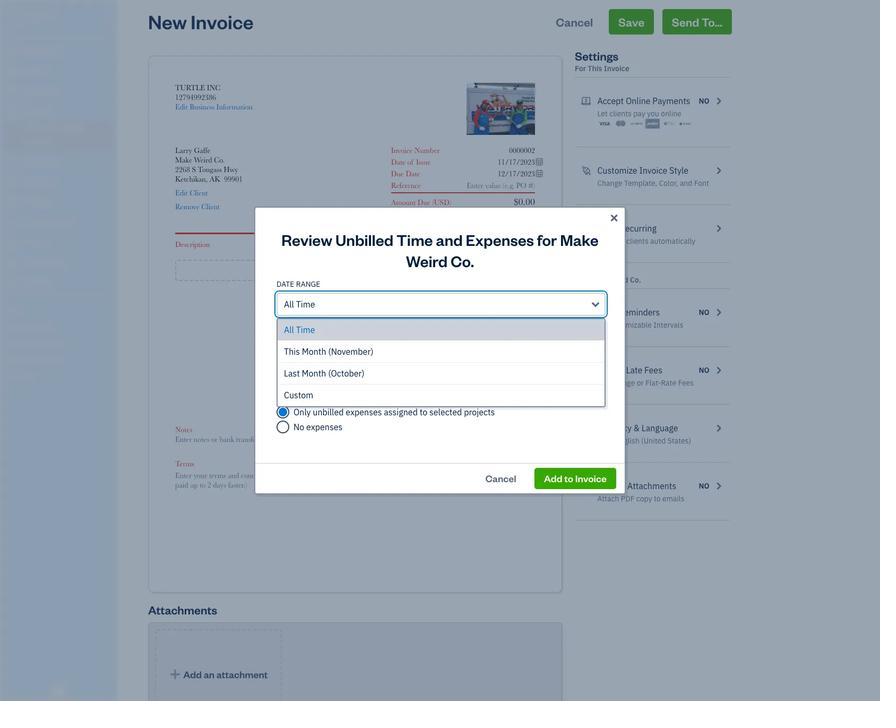 Task type: vqa. For each thing, say whether or not it's contained in the screenshot.
Settings IMAGE
yes



Task type: describe. For each thing, give the bounding box(es) containing it.
let
[[598, 109, 608, 118]]

0 vertical spatial due
[[391, 169, 404, 178]]

$0.00 for usd
[[514, 197, 536, 207]]

review unbilled time and expenses for make weird co. dialog
[[0, 194, 881, 507]]

(october)
[[328, 368, 365, 379]]

larry gaffe make weird co. 2268 s tongass hwy ketchikan, ak  99901 edit client remove client
[[175, 146, 243, 211]]

business
[[190, 103, 215, 111]]

currency
[[598, 423, 632, 434]]

0 horizontal spatial expenses
[[307, 422, 343, 432]]

make up bill
[[598, 223, 618, 234]]

language
[[642, 423, 679, 434]]

onlinesales image
[[582, 95, 592, 107]]

invoice attachments
[[598, 481, 677, 491]]

send for send reminders
[[598, 307, 617, 318]]

charge
[[598, 365, 625, 376]]

time inside all time field
[[296, 299, 315, 310]]

s
[[192, 165, 196, 174]]

discover image
[[630, 118, 644, 129]]

money image
[[7, 237, 20, 248]]

co. inside larry gaffe make weird co. 2268 s tongass hwy ketchikan, ak  99901 edit client remove client
[[214, 156, 225, 164]]

assigned
[[384, 407, 418, 418]]

date range
[[277, 279, 321, 289]]

) for amount due ( usd )
[[450, 198, 452, 207]]

bill your clients automatically
[[598, 236, 696, 246]]

invoices image
[[582, 480, 592, 492]]

paintbrush image
[[582, 164, 592, 177]]

discount
[[431, 310, 458, 318]]

unbilled inside 1 project selected enrollment day unbilled amount: $0.00, expenses: $0.00
[[299, 366, 326, 376]]

) for amount due ( usd ) request a deposit
[[457, 382, 458, 390]]

remove client button
[[175, 202, 220, 211]]

all inside option
[[284, 325, 294, 335]]

recurring
[[620, 223, 657, 234]]

3 chevronright image from the top
[[714, 422, 724, 435]]

gaffe
[[194, 146, 211, 155]]

color,
[[660, 179, 679, 188]]

invoice number
[[391, 146, 440, 155]]

english
[[616, 436, 640, 446]]

online
[[626, 96, 651, 106]]

intervals
[[654, 320, 684, 330]]

this inside settings for this invoice
[[588, 64, 603, 73]]

late
[[627, 365, 643, 376]]

choose for choose projects
[[277, 324, 306, 334]]

custom option
[[278, 385, 605, 406]]

0 vertical spatial date
[[391, 158, 406, 166]]

99901
[[224, 175, 243, 183]]

or
[[637, 378, 644, 388]]

1 0.00 from the top
[[523, 321, 536, 330]]

( for amount due ( usd )
[[433, 198, 434, 207]]

line total
[[505, 240, 536, 249]]

( for amount due ( usd ) request a deposit
[[439, 382, 441, 390]]

expenses
[[308, 393, 344, 402]]

(united
[[642, 436, 666, 446]]

apple pay image
[[662, 118, 677, 129]]

you
[[648, 109, 660, 118]]

add to invoice
[[544, 472, 607, 485]]

apps image
[[8, 305, 114, 313]]

Terms text field
[[175, 471, 536, 490]]

to inside button
[[565, 472, 574, 485]]

cancel for add to invoice
[[486, 472, 517, 485]]

range
[[296, 279, 321, 289]]

terms
[[175, 460, 194, 468]]

only unbilled expenses assigned to selected projects
[[294, 407, 495, 418]]

turtle inc owner
[[9, 10, 56, 29]]

&
[[634, 423, 640, 434]]

1 vertical spatial client
[[202, 202, 220, 211]]

1 vertical spatial date
[[406, 169, 421, 178]]

date
[[277, 279, 295, 289]]

change template, color, and font
[[598, 179, 710, 188]]

0 horizontal spatial attachments
[[148, 603, 217, 618]]

amount due ( usd )
[[391, 198, 452, 207]]

bank connections image
[[8, 356, 114, 364]]

this inside option
[[284, 346, 300, 357]]

1 vertical spatial clients
[[627, 236, 649, 246]]

team members image
[[8, 322, 114, 330]]

12794992386
[[175, 93, 216, 101]]

save button
[[609, 9, 655, 35]]

a inside "amount due ( usd ) request a deposit"
[[430, 392, 433, 400]]

chevronright image for make recurring
[[714, 222, 724, 235]]

Enter an Invoice # text field
[[509, 146, 536, 155]]

main element
[[0, 0, 143, 701]]

Reference Number text field
[[458, 181, 536, 190]]

edit inside larry gaffe make weird co. 2268 s tongass hwy ketchikan, ak  99901 edit client remove client
[[175, 189, 188, 197]]

customize invoice style
[[598, 165, 689, 176]]

american express image
[[646, 118, 661, 129]]

project
[[286, 340, 318, 350]]

all inside field
[[284, 299, 294, 310]]

larry
[[175, 146, 192, 155]]

1
[[280, 340, 284, 350]]

total amount paid
[[419, 342, 458, 362]]

2 vertical spatial weird
[[608, 275, 629, 285]]

at
[[598, 320, 605, 330]]

ketchikan,
[[175, 175, 208, 183]]

2268
[[175, 165, 190, 174]]

save
[[619, 14, 645, 29]]

edit inside turtle inc 12794992386 edit business information
[[175, 103, 188, 111]]

no for invoice attachments
[[699, 481, 710, 491]]

font
[[695, 179, 710, 188]]

add an attachment image
[[169, 670, 181, 680]]

send to...
[[672, 14, 723, 29]]

0 vertical spatial client
[[190, 189, 208, 197]]

expenses:
[[382, 366, 416, 376]]

send to... button
[[663, 9, 733, 35]]

accept online payments
[[598, 96, 691, 106]]

1 horizontal spatial expenses
[[346, 407, 382, 418]]

payment image
[[7, 157, 20, 167]]

expense image
[[7, 177, 20, 188]]

payments
[[653, 96, 691, 106]]

projects
[[464, 407, 495, 418]]

pay
[[634, 109, 646, 118]]

add for add a discount tax
[[411, 310, 424, 318]]

close image
[[609, 212, 620, 225]]

automatically
[[651, 236, 696, 246]]

estimate image
[[7, 87, 20, 97]]

attach pdf copy to emails
[[598, 494, 685, 504]]

make inside 'review unbilled time and expenses for make weird co.'
[[561, 230, 599, 250]]

date of issue
[[391, 158, 431, 166]]

paid
[[445, 354, 458, 362]]

report image
[[7, 278, 20, 288]]

enrollment
[[299, 355, 341, 366]]

request
[[404, 392, 428, 400]]

review
[[282, 230, 333, 250]]

usd, english (united states)
[[598, 436, 692, 446]]

for
[[538, 230, 558, 250]]

0 vertical spatial clients
[[610, 109, 632, 118]]

1 horizontal spatial total
[[520, 240, 536, 249]]

let clients pay you online
[[598, 109, 682, 118]]

add a discount tax
[[411, 310, 458, 330]]

choose expenses
[[277, 393, 344, 402]]

states)
[[668, 436, 692, 446]]

information
[[217, 103, 253, 111]]

all time option
[[278, 319, 605, 341]]

amount for amount due ( usd ) request a deposit
[[398, 382, 423, 390]]

0 horizontal spatial rate
[[415, 240, 429, 249]]

$0.00,
[[359, 366, 380, 376]]

total inside the total amount paid
[[443, 342, 458, 351]]

2 vertical spatial co.
[[631, 275, 642, 285]]

1 horizontal spatial fees
[[679, 378, 694, 388]]

no expenses
[[294, 422, 343, 432]]

1 horizontal spatial attachments
[[628, 481, 677, 491]]

customizable
[[607, 320, 652, 330]]

cancel for save
[[556, 14, 594, 29]]

chevronright image for no
[[714, 95, 724, 107]]

mastercard image
[[614, 118, 628, 129]]

refresh image
[[582, 222, 592, 235]]

Issue date in MM/DD/YYYY format text field
[[466, 158, 544, 166]]

send reminders
[[598, 307, 660, 318]]

emails
[[663, 494, 685, 504]]

$0.00 for amount due ( usd ) request a deposit
[[519, 382, 536, 390]]



Task type: locate. For each thing, give the bounding box(es) containing it.
make
[[175, 156, 192, 164], [598, 223, 618, 234], [561, 230, 599, 250], [588, 275, 607, 285]]

all time for all time field
[[284, 299, 315, 310]]

for up latereminders image
[[575, 275, 587, 285]]

time
[[397, 230, 433, 250], [296, 299, 315, 310], [296, 325, 315, 335]]

total right line
[[520, 240, 536, 249]]

invoice inside settings for this invoice
[[605, 64, 630, 73]]

client right remove
[[202, 202, 220, 211]]

0 horizontal spatial total
[[443, 342, 458, 351]]

turtle
[[9, 10, 39, 20], [175, 83, 205, 92]]

2 choose from the top
[[277, 393, 306, 402]]

edit business information button
[[175, 102, 253, 112]]

0 vertical spatial turtle
[[9, 10, 39, 20]]

inc
[[41, 10, 56, 20], [207, 83, 221, 92]]

make up latereminders image
[[588, 275, 607, 285]]

inc inside turtle inc owner
[[41, 10, 56, 20]]

fees
[[645, 365, 663, 376], [679, 378, 694, 388]]

0 vertical spatial cancel
[[556, 14, 594, 29]]

) up 'review unbilled time and expenses for make weird co.'
[[450, 198, 452, 207]]

0 vertical spatial and
[[680, 179, 693, 188]]

1 horizontal spatial a
[[430, 392, 433, 400]]

amount down the reference at the top left of page
[[391, 198, 416, 207]]

issue
[[416, 158, 431, 166]]

) up deposit
[[457, 382, 458, 390]]

rate right or
[[662, 378, 677, 388]]

1 horizontal spatial and
[[680, 179, 693, 188]]

request a deposit button
[[404, 391, 458, 401]]

$0.00 inside 1 project selected enrollment day unbilled amount: $0.00, expenses: $0.00
[[418, 366, 438, 376]]

1 all time from the top
[[284, 299, 315, 310]]

month
[[302, 346, 326, 357], [302, 368, 326, 379]]

customize
[[598, 165, 638, 176]]

for inside settings for this invoice
[[575, 64, 587, 73]]

( inside "amount due ( usd ) request a deposit"
[[439, 382, 441, 390]]

1 vertical spatial )
[[457, 382, 458, 390]]

1 vertical spatial to
[[565, 472, 574, 485]]

invoice image
[[7, 107, 20, 117]]

this down settings
[[588, 64, 603, 73]]

1 vertical spatial choose
[[277, 393, 306, 402]]

amount
[[391, 198, 416, 207], [419, 354, 443, 362], [398, 382, 423, 390]]

0 vertical spatial (
[[433, 198, 434, 207]]

add inside add a discount tax
[[411, 310, 424, 318]]

month down "choose projects"
[[302, 346, 326, 357]]

project image
[[7, 197, 20, 208]]

list box
[[278, 319, 605, 406]]

and for font
[[680, 179, 693, 188]]

2 edit from the top
[[175, 189, 188, 197]]

1 vertical spatial all
[[284, 325, 294, 335]]

a left discount
[[426, 310, 430, 318]]

usd
[[434, 198, 450, 207], [441, 382, 457, 390]]

turtle inside turtle inc owner
[[9, 10, 39, 20]]

due inside "amount due ( usd ) request a deposit"
[[425, 382, 437, 390]]

choose for choose expenses
[[277, 393, 306, 402]]

1 vertical spatial co.
[[451, 251, 474, 271]]

deposit
[[435, 392, 458, 400]]

0 vertical spatial send
[[672, 14, 700, 29]]

percentage or flat-rate fees
[[598, 378, 694, 388]]

chevronright image for send reminders
[[714, 306, 724, 319]]

0 vertical spatial to
[[420, 407, 428, 418]]

0 horizontal spatial turtle
[[9, 10, 39, 20]]

and left qty
[[436, 230, 463, 250]]

unbilled
[[336, 230, 394, 250], [299, 366, 326, 376]]

0 vertical spatial weird
[[194, 156, 212, 164]]

0 horizontal spatial weird
[[194, 156, 212, 164]]

reminders
[[619, 307, 660, 318]]

due for amount due ( usd )
[[418, 198, 431, 207]]

remove
[[175, 202, 200, 211]]

due down the reference at the top left of page
[[418, 198, 431, 207]]

0 vertical spatial usd
[[434, 198, 450, 207]]

weird inside 'review unbilled time and expenses for make weird co.'
[[406, 251, 448, 271]]

month for (october)
[[302, 368, 326, 379]]

1 vertical spatial edit
[[175, 189, 188, 197]]

cancel button for save
[[547, 9, 603, 35]]

for down settings
[[575, 64, 587, 73]]

0 vertical spatial expenses
[[346, 407, 382, 418]]

send left to...
[[672, 14, 700, 29]]

co. inside 'review unbilled time and expenses for make weird co.'
[[451, 251, 474, 271]]

description
[[175, 240, 210, 249]]

currency & language
[[598, 423, 679, 434]]

send
[[672, 14, 700, 29], [598, 307, 617, 318]]

weird up send reminders
[[608, 275, 629, 285]]

4 chevronright image from the top
[[714, 480, 724, 492]]

due up the request a deposit 'button'
[[425, 382, 437, 390]]

attachments
[[628, 481, 677, 491], [148, 603, 217, 618]]

dashboard image
[[7, 46, 20, 57]]

edit up remove
[[175, 189, 188, 197]]

0 vertical spatial fees
[[645, 365, 663, 376]]

0 vertical spatial attachments
[[628, 481, 677, 491]]

add a discount button
[[411, 309, 458, 319]]

time inside all time option
[[296, 325, 315, 335]]

add left discount
[[411, 310, 424, 318]]

template,
[[625, 179, 658, 188]]

clients down recurring
[[627, 236, 649, 246]]

2 for from the top
[[575, 275, 587, 285]]

0.00
[[523, 321, 536, 330], [523, 342, 536, 351]]

cancel button for add to invoice
[[476, 468, 526, 489]]

0 vertical spatial a
[[426, 310, 430, 318]]

2 vertical spatial due
[[425, 382, 437, 390]]

total up paid on the right
[[443, 342, 458, 351]]

choose up only
[[277, 393, 306, 402]]

1 vertical spatial 0.00
[[523, 342, 536, 351]]

qty
[[471, 240, 482, 249]]

this up 'last'
[[284, 346, 300, 357]]

online
[[661, 109, 682, 118]]

send for send to...
[[672, 14, 700, 29]]

latereminders image
[[582, 306, 592, 319]]

chevronright image for customize invoice style
[[714, 164, 724, 177]]

DATE RANGE field
[[277, 293, 606, 316]]

1 vertical spatial inc
[[207, 83, 221, 92]]

add inside button
[[544, 472, 563, 485]]

only
[[294, 407, 311, 418]]

3 chevronright image from the top
[[714, 222, 724, 235]]

0 vertical spatial co.
[[214, 156, 225, 164]]

1 chevronright image from the top
[[714, 306, 724, 319]]

all time inside field
[[284, 299, 315, 310]]

unbilled inside 'review unbilled time and expenses for make weird co.'
[[336, 230, 394, 250]]

no for send reminders
[[699, 308, 710, 317]]

2 chevronright image from the top
[[714, 364, 724, 377]]

new invoice
[[148, 9, 254, 34]]

chevronright image
[[714, 95, 724, 107], [714, 164, 724, 177], [714, 222, 724, 235]]

2 vertical spatial time
[[296, 325, 315, 335]]

all up 1
[[284, 325, 294, 335]]

0 horizontal spatial cancel button
[[476, 468, 526, 489]]

at customizable intervals
[[598, 320, 684, 330]]

inc for turtle inc owner
[[41, 10, 56, 20]]

2 vertical spatial amount
[[398, 382, 423, 390]]

a inside add a discount tax
[[426, 310, 430, 318]]

0 horizontal spatial (
[[433, 198, 434, 207]]

add for add to invoice
[[544, 472, 563, 485]]

1 month from the top
[[302, 346, 326, 357]]

amount up the request in the left of the page
[[398, 382, 423, 390]]

expenses
[[346, 407, 382, 418], [307, 422, 343, 432]]

cancel button
[[547, 9, 603, 35], [476, 468, 526, 489]]

expenses
[[466, 230, 534, 250]]

1 vertical spatial $0.00
[[418, 366, 438, 376]]

1 no from the top
[[699, 96, 710, 106]]

weird down 'gaffe'
[[194, 156, 212, 164]]

for make weird co.
[[575, 275, 642, 285]]

weird inside larry gaffe make weird co. 2268 s tongass hwy ketchikan, ak  99901 edit client remove client
[[194, 156, 212, 164]]

4 no from the top
[[699, 481, 710, 491]]

inc inside turtle inc 12794992386 edit business information
[[207, 83, 221, 92]]

0 horizontal spatial inc
[[41, 10, 56, 20]]

add left the invoices image
[[544, 472, 563, 485]]

1 vertical spatial turtle
[[175, 83, 205, 92]]

1 chevronright image from the top
[[714, 95, 724, 107]]

2 horizontal spatial weird
[[608, 275, 629, 285]]

and inside 'review unbilled time and expenses for make weird co.'
[[436, 230, 463, 250]]

settings
[[575, 48, 619, 63]]

bill
[[598, 236, 609, 246]]

0 vertical spatial choose
[[277, 324, 306, 334]]

1 vertical spatial add
[[544, 472, 563, 485]]

no
[[699, 96, 710, 106], [699, 308, 710, 317], [699, 366, 710, 375], [699, 481, 710, 491]]

amount for amount due ( usd )
[[391, 198, 416, 207]]

1 horizontal spatial weird
[[406, 251, 448, 271]]

pdf
[[621, 494, 635, 504]]

) inside "amount due ( usd ) request a deposit"
[[457, 382, 458, 390]]

to down the request a deposit 'button'
[[420, 407, 428, 418]]

make recurring
[[598, 223, 657, 234]]

new
[[148, 9, 187, 34]]

2 vertical spatial to
[[654, 494, 661, 504]]

to right copy on the right
[[654, 494, 661, 504]]

fees up the flat-
[[645, 365, 663, 376]]

clients down accept
[[610, 109, 632, 118]]

all time up project
[[284, 325, 315, 335]]

turtle up "owner"
[[9, 10, 39, 20]]

usd for amount due ( usd ) request a deposit
[[441, 382, 457, 390]]

0 vertical spatial month
[[302, 346, 326, 357]]

chevronright image for charge late fees
[[714, 364, 724, 377]]

0 vertical spatial all time
[[284, 299, 315, 310]]

usd for amount due ( usd )
[[434, 198, 450, 207]]

1 all from the top
[[284, 299, 294, 310]]

0 horizontal spatial fees
[[645, 365, 663, 376]]

1 edit from the top
[[175, 103, 188, 111]]

0 vertical spatial inc
[[41, 10, 56, 20]]

chart image
[[7, 258, 20, 268]]

visa image
[[598, 118, 612, 129]]

no for charge late fees
[[699, 366, 710, 375]]

tax
[[447, 321, 458, 330]]

review unbilled time and expenses for make weird co.
[[282, 230, 599, 271]]

turtle inside turtle inc 12794992386 edit business information
[[175, 83, 205, 92]]

amount inside the total amount paid
[[419, 354, 443, 362]]

due up the reference at the top left of page
[[391, 169, 404, 178]]

2 month from the top
[[302, 368, 326, 379]]

0 horizontal spatial )
[[450, 198, 452, 207]]

1 vertical spatial all time
[[284, 325, 315, 335]]

a left deposit
[[430, 392, 433, 400]]

and down style
[[680, 179, 693, 188]]

choose
[[277, 324, 306, 334], [277, 393, 306, 402]]

1 vertical spatial send
[[598, 307, 617, 318]]

style
[[670, 165, 689, 176]]

owner
[[9, 21, 28, 29]]

to...
[[702, 14, 723, 29]]

all time down date range
[[284, 299, 315, 310]]

this month (november) option
[[278, 341, 605, 363]]

amount:
[[328, 366, 357, 376]]

1 vertical spatial total
[[443, 342, 458, 351]]

to inside choose expenses option group
[[420, 407, 428, 418]]

1 horizontal spatial to
[[565, 472, 574, 485]]

copy
[[637, 494, 653, 504]]

day
[[343, 355, 357, 366]]

1 horizontal spatial )
[[457, 382, 458, 390]]

0 horizontal spatial unbilled
[[299, 366, 326, 376]]

1 vertical spatial cancel
[[486, 472, 517, 485]]

0 vertical spatial rate
[[415, 240, 429, 249]]

1 vertical spatial unbilled
[[299, 366, 326, 376]]

expenses up notes text field
[[346, 407, 382, 418]]

1 vertical spatial expenses
[[307, 422, 343, 432]]

all time inside option
[[284, 325, 315, 335]]

)
[[450, 198, 452, 207], [457, 382, 458, 390]]

1 vertical spatial fees
[[679, 378, 694, 388]]

edit down 12794992386
[[175, 103, 188, 111]]

1 horizontal spatial (
[[439, 382, 441, 390]]

1 vertical spatial usd
[[441, 382, 457, 390]]

change
[[598, 179, 623, 188]]

1 vertical spatial time
[[296, 299, 315, 310]]

1 vertical spatial chevronright image
[[714, 164, 724, 177]]

1 vertical spatial amount
[[419, 354, 443, 362]]

of
[[408, 158, 414, 166]]

inc for turtle inc 12794992386 edit business information
[[207, 83, 221, 92]]

turtle inc 12794992386 edit business information
[[175, 83, 253, 111]]

1 horizontal spatial co.
[[451, 251, 474, 271]]

date down 'date of issue'
[[406, 169, 421, 178]]

amount up last month (october) option
[[419, 354, 443, 362]]

list box containing all time
[[278, 319, 605, 406]]

tongass
[[198, 165, 222, 174]]

month for (november)
[[302, 346, 326, 357]]

0 horizontal spatial co.
[[214, 156, 225, 164]]

freshbooks image
[[50, 684, 67, 697]]

0 horizontal spatial cancel
[[486, 472, 517, 485]]

bank image
[[678, 118, 693, 129]]

2 chevronright image from the top
[[714, 164, 724, 177]]

0 horizontal spatial and
[[436, 230, 463, 250]]

client image
[[7, 66, 20, 77]]

1 horizontal spatial cancel
[[556, 14, 594, 29]]

all time
[[284, 299, 315, 310], [284, 325, 315, 335]]

all
[[284, 299, 294, 310], [284, 325, 294, 335]]

accept
[[598, 96, 624, 106]]

settings image
[[8, 373, 114, 381]]

invoice inside the add to invoice button
[[576, 472, 607, 485]]

chevronright image for invoice attachments
[[714, 480, 724, 492]]

3 no from the top
[[699, 366, 710, 375]]

co. up tongass
[[214, 156, 225, 164]]

usd up 'review unbilled time and expenses for make weird co.'
[[434, 198, 450, 207]]

choose expenses option group
[[277, 393, 606, 434]]

time up project
[[296, 325, 315, 335]]

send inside button
[[672, 14, 700, 29]]

Notes text field
[[175, 435, 536, 444]]

0 vertical spatial all
[[284, 299, 294, 310]]

turtle for turtle inc 12794992386 edit business information
[[175, 83, 205, 92]]

no for accept online payments
[[699, 96, 710, 106]]

a
[[426, 310, 430, 318], [430, 392, 433, 400]]

turtle up 12794992386
[[175, 83, 205, 92]]

make down larry
[[175, 156, 192, 164]]

2 no from the top
[[699, 308, 710, 317]]

1 vertical spatial this
[[284, 346, 300, 357]]

make right for on the right top of the page
[[561, 230, 599, 250]]

date left of
[[391, 158, 406, 166]]

client up the remove client 'button' at the top left
[[190, 189, 208, 197]]

timer image
[[7, 217, 20, 228]]

2 all from the top
[[284, 325, 294, 335]]

0 vertical spatial unbilled
[[336, 230, 394, 250]]

1 choose from the top
[[277, 324, 306, 334]]

1 vertical spatial weird
[[406, 251, 448, 271]]

this month (november)
[[284, 346, 374, 357]]

selected
[[430, 407, 462, 418]]

notes
[[175, 426, 193, 434]]

month down enrollment in the left of the page
[[302, 368, 326, 379]]

time inside 'review unbilled time and expenses for make weird co.'
[[397, 230, 433, 250]]

weird up all time field
[[406, 251, 448, 271]]

usd inside "amount due ( usd ) request a deposit"
[[441, 382, 457, 390]]

clients
[[610, 109, 632, 118], [627, 236, 649, 246]]

2 horizontal spatial to
[[654, 494, 661, 504]]

to left the invoices image
[[565, 472, 574, 485]]

number
[[415, 146, 440, 155]]

rate down amount due ( usd ) at top
[[415, 240, 429, 249]]

2 0.00 from the top
[[523, 342, 536, 351]]

and for expenses
[[436, 230, 463, 250]]

0 horizontal spatial send
[[598, 307, 617, 318]]

chevronright image
[[714, 306, 724, 319], [714, 364, 724, 377], [714, 422, 724, 435], [714, 480, 724, 492]]

custom
[[284, 390, 314, 401]]

due for amount due ( usd ) request a deposit
[[425, 382, 437, 390]]

hwy
[[224, 165, 238, 174]]

co. up reminders
[[631, 275, 642, 285]]

amount due ( usd ) request a deposit
[[398, 382, 458, 400]]

0 horizontal spatial to
[[420, 407, 428, 418]]

0 horizontal spatial this
[[284, 346, 300, 357]]

1 for from the top
[[575, 64, 587, 73]]

choose up 1
[[277, 324, 306, 334]]

2 all time from the top
[[284, 325, 315, 335]]

2 horizontal spatial co.
[[631, 275, 642, 285]]

0 vertical spatial chevronright image
[[714, 95, 724, 107]]

fees right the flat-
[[679, 378, 694, 388]]

all time for list box containing all time
[[284, 325, 315, 335]]

1 horizontal spatial inc
[[207, 83, 221, 92]]

cancel inside review unbilled time and expenses for make weird co. dialog
[[486, 472, 517, 485]]

expenses down unbilled
[[307, 422, 343, 432]]

edit client button
[[175, 188, 208, 198]]

time down amount due ( usd ) at top
[[397, 230, 433, 250]]

2 vertical spatial $0.00
[[519, 382, 536, 390]]

1 horizontal spatial cancel button
[[547, 9, 603, 35]]

weird
[[194, 156, 212, 164], [406, 251, 448, 271], [608, 275, 629, 285]]

usd up deposit
[[441, 382, 457, 390]]

(november)
[[328, 346, 374, 357]]

choose inside option group
[[277, 393, 306, 402]]

invoice
[[191, 9, 254, 34], [605, 64, 630, 73], [391, 146, 413, 155], [640, 165, 668, 176], [576, 472, 607, 485], [598, 481, 626, 491]]

list box inside review unbilled time and expenses for make weird co. dialog
[[278, 319, 605, 406]]

send up the at
[[598, 307, 617, 318]]

reference
[[391, 181, 421, 190]]

last
[[284, 368, 300, 379]]

all down the date
[[284, 299, 294, 310]]

your
[[610, 236, 625, 246]]

co. down qty
[[451, 251, 474, 271]]

time down range
[[296, 299, 315, 310]]

to
[[420, 407, 428, 418], [565, 472, 574, 485], [654, 494, 661, 504]]

make inside larry gaffe make weird co. 2268 s tongass hwy ketchikan, ak  99901 edit client remove client
[[175, 156, 192, 164]]

0 vertical spatial this
[[588, 64, 603, 73]]

1 horizontal spatial add
[[544, 472, 563, 485]]

last month (october) option
[[278, 363, 605, 385]]

1 vertical spatial (
[[439, 382, 441, 390]]

this
[[588, 64, 603, 73], [284, 346, 300, 357]]

1 horizontal spatial unbilled
[[336, 230, 394, 250]]

0 vertical spatial add
[[411, 310, 424, 318]]

1 vertical spatial rate
[[662, 378, 677, 388]]

0 vertical spatial cancel button
[[547, 9, 603, 35]]

0 vertical spatial edit
[[175, 103, 188, 111]]

1 vertical spatial a
[[430, 392, 433, 400]]

due date
[[391, 169, 421, 178]]

0 vertical spatial $0.00
[[514, 197, 536, 207]]

items and services image
[[8, 339, 114, 347]]

turtle for turtle inc owner
[[9, 10, 39, 20]]

amount inside "amount due ( usd ) request a deposit"
[[398, 382, 423, 390]]

0 vertical spatial time
[[397, 230, 433, 250]]



